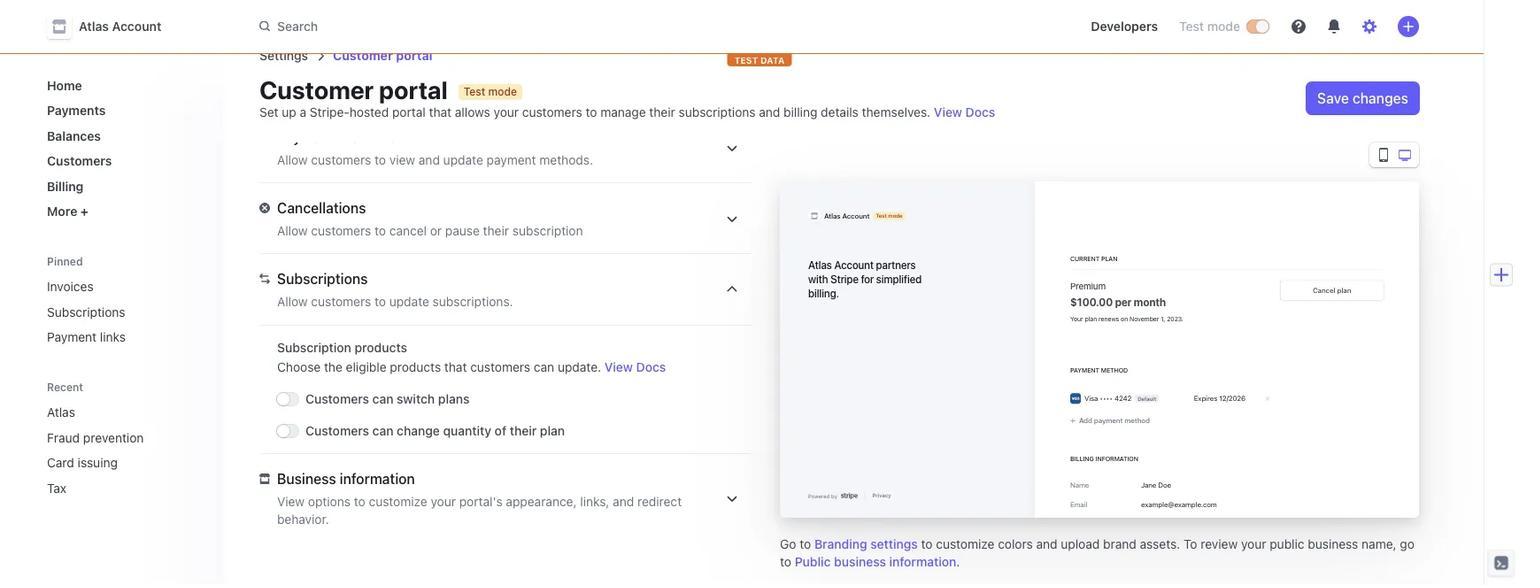 Task type: describe. For each thing, give the bounding box(es) containing it.
partners
[[876, 259, 916, 271]]

payment method
[[1071, 367, 1128, 374]]

privacy link
[[873, 492, 892, 499]]

home link
[[40, 71, 210, 100]]

0 vertical spatial products
[[355, 341, 407, 355]]

per
[[1116, 296, 1132, 308]]

switch
[[397, 392, 435, 406]]

your inside business information view options to customize your portal's appearance, links, and redirect behavior.
[[431, 495, 456, 509]]

core navigation links element
[[40, 71, 210, 226]]

public
[[1270, 537, 1305, 552]]

current
[[1071, 255, 1100, 262]]

example@example.com
[[1142, 500, 1217, 509]]

plan inside premium $100.00 per month your plan renews on november 1, 2023 .
[[1085, 315, 1097, 322]]

view
[[389, 153, 415, 167]]

manage
[[601, 105, 646, 120]]

customers inside test mode set up a stripe-hosted portal that allows your customers to manage their subscriptions and billing details themselves. view docs
[[522, 105, 582, 120]]

pause
[[445, 224, 480, 238]]

public business information .
[[795, 555, 960, 569]]

mode for test mode
[[1208, 19, 1241, 34]]

subscription
[[513, 224, 583, 238]]

1,
[[1161, 315, 1166, 322]]

the
[[324, 360, 343, 375]]

on
[[1121, 315, 1128, 322]]

invoices link
[[40, 272, 210, 301]]

test for test mode
[[1180, 19, 1204, 34]]

test for test mode set up a stripe-hosted portal that allows your customers to manage their subscriptions and billing details themselves. view docs
[[464, 86, 486, 98]]

view inside subscription products choose the eligible products that customers can update. view docs
[[605, 360, 633, 375]]

test
[[735, 55, 758, 65]]

visa •••• 4242 default
[[1085, 395, 1157, 403]]

go to branding settings
[[780, 537, 918, 552]]

can for quantity
[[373, 424, 394, 438]]

1 horizontal spatial information
[[890, 555, 957, 569]]

assets.
[[1140, 537, 1181, 552]]

payment methods allow customers to view and update payment methods.
[[277, 129, 593, 167]]

powered by link
[[805, 489, 858, 500]]

to inside business information view options to customize your portal's appearance, links, and redirect behavior.
[[354, 495, 366, 509]]

mode inside atlas account test mode
[[889, 213, 903, 219]]

subscriptions.
[[433, 294, 513, 309]]

payment for method
[[1071, 367, 1100, 374]]

customers for customers can switch plans
[[306, 392, 369, 406]]

tax
[[47, 481, 66, 495]]

4242
[[1115, 395, 1132, 403]]

recent element
[[29, 398, 224, 503]]

branding
[[815, 537, 868, 552]]

view docs link for set up a stripe-hosted portal that allows your customers to manage their subscriptions and billing details themselves.
[[934, 104, 996, 121]]

information for billing
[[1096, 455, 1139, 463]]

card issuing link
[[40, 449, 185, 477]]

allow for subscriptions
[[277, 294, 308, 309]]

subscriptions
[[679, 105, 756, 120]]

stripe
[[831, 273, 859, 285]]

docs inside subscription products choose the eligible products that customers can update. view docs
[[636, 360, 666, 375]]

atlas for atlas
[[47, 405, 75, 420]]

invoices
[[47, 279, 94, 294]]

0 vertical spatial portal
[[396, 48, 433, 63]]

change
[[397, 424, 440, 438]]

or
[[430, 224, 442, 238]]

cancellations
[[277, 200, 366, 217]]

data
[[761, 55, 785, 65]]

tax link
[[40, 474, 185, 503]]

customers inside subscription products choose the eligible products that customers can update. view docs
[[470, 360, 531, 375]]

mode for test mode set up a stripe-hosted portal that allows your customers to manage their subscriptions and billing details themselves. view docs
[[488, 86, 517, 98]]

customers for customers can change quantity of their plan
[[306, 424, 369, 438]]

Search text field
[[249, 10, 748, 43]]

update.
[[558, 360, 601, 375]]

behavior.
[[277, 512, 329, 527]]

view inside test mode set up a stripe-hosted portal that allows your customers to manage their subscriptions and billing details themselves. view docs
[[934, 105, 963, 120]]

payment links
[[47, 330, 126, 344]]

help image
[[1292, 19, 1306, 34]]

by
[[832, 493, 838, 499]]

1 vertical spatial products
[[390, 360, 441, 375]]

to inside payment methods allow customers to view and update payment methods.
[[375, 153, 386, 167]]

and inside test mode set up a stripe-hosted portal that allows your customers to manage their subscriptions and billing details themselves. view docs
[[759, 105, 781, 120]]

plan inside cancel plan link
[[1338, 286, 1352, 295]]

cancel
[[1313, 286, 1336, 295]]

stripe image
[[841, 493, 858, 500]]

billing information
[[1071, 455, 1139, 463]]

customers for customers
[[47, 154, 112, 168]]

to right "settings"
[[922, 537, 933, 552]]

••••
[[1100, 395, 1113, 403]]

name jane doe
[[1071, 481, 1172, 490]]

a
[[300, 105, 307, 120]]

information for business
[[340, 471, 415, 488]]

1 horizontal spatial payment
[[1095, 417, 1123, 425]]

recent
[[47, 381, 83, 393]]

expires
[[1195, 395, 1218, 403]]

0 horizontal spatial .
[[957, 555, 960, 569]]

update inside subscriptions allow customers to update subscriptions.
[[389, 294, 429, 309]]

details
[[821, 105, 859, 120]]

cancel plan link
[[1281, 281, 1384, 300]]

atlas account test mode
[[824, 212, 903, 220]]

atlas for atlas account partners with stripe for simplified billing.
[[809, 259, 832, 271]]

settings
[[259, 48, 308, 63]]

plan right current
[[1102, 255, 1118, 262]]

cancel
[[389, 224, 427, 238]]

payment for links
[[47, 330, 97, 344]]

more
[[47, 204, 77, 219]]

test inside atlas account test mode
[[876, 213, 887, 219]]

premium $100.00 per month your plan renews on november 1, 2023 .
[[1071, 281, 1184, 322]]

methods.
[[540, 153, 593, 167]]

more +
[[47, 204, 89, 219]]

billing
[[784, 105, 818, 120]]

+
[[81, 204, 89, 219]]

review
[[1201, 537, 1238, 552]]

update inside payment methods allow customers to view and update payment methods.
[[443, 153, 483, 167]]

methods
[[338, 129, 396, 146]]

pinned navigation links element
[[40, 254, 210, 352]]

plans
[[438, 392, 470, 406]]

2 vertical spatial their
[[510, 424, 537, 438]]

their inside test mode set up a stripe-hosted portal that allows your customers to manage their subscriptions and billing details themselves. view docs
[[650, 105, 676, 120]]

customers inside subscriptions allow customers to update subscriptions.
[[311, 294, 371, 309]]

business information view options to customize your portal's appearance, links, and redirect behavior.
[[277, 471, 682, 527]]

changes
[[1353, 90, 1409, 107]]

for
[[861, 273, 874, 285]]

customers inside payment methods allow customers to view and update payment methods.
[[311, 153, 371, 167]]

billing for billing information
[[1071, 455, 1094, 463]]

plan right "of"
[[540, 424, 565, 438]]

public
[[795, 555, 831, 569]]

their inside cancellations allow customers to cancel or pause their subscription
[[483, 224, 509, 238]]

to inside cancellations allow customers to cancel or pause their subscription
[[375, 224, 386, 238]]

issuing
[[78, 456, 118, 470]]

account for atlas account partners with stripe for simplified billing.
[[835, 259, 874, 271]]

save
[[1318, 90, 1349, 107]]

Search search field
[[249, 10, 748, 43]]

customers can switch plans
[[306, 392, 470, 406]]

recent navigation links element
[[29, 380, 224, 503]]

pinned element
[[40, 272, 210, 352]]

brand
[[1104, 537, 1137, 552]]

settings image
[[1363, 19, 1377, 34]]

notifications image
[[1328, 19, 1342, 34]]



Task type: locate. For each thing, give the bounding box(es) containing it.
appearance,
[[506, 495, 577, 509]]

customers down cancellations
[[311, 224, 371, 238]]

0 vertical spatial account
[[112, 19, 162, 34]]

0 vertical spatial billing
[[47, 179, 84, 194]]

redirect
[[638, 495, 682, 509]]

payment
[[487, 153, 536, 167], [1095, 417, 1123, 425]]

can for plans
[[373, 392, 394, 406]]

can left the switch
[[373, 392, 394, 406]]

with
[[809, 273, 829, 285]]

2 vertical spatial allow
[[277, 294, 308, 309]]

fraud
[[47, 430, 80, 445]]

and right colors
[[1037, 537, 1058, 552]]

go
[[780, 537, 797, 552]]

atlas link
[[40, 398, 185, 427]]

customize inside to customize colors and upload brand assets. to review your public business name, go to
[[936, 537, 995, 552]]

3 allow from the top
[[277, 294, 308, 309]]

account for atlas account
[[112, 19, 162, 34]]

test right the developers
[[1180, 19, 1204, 34]]

can left update. on the bottom left
[[534, 360, 555, 375]]

2 vertical spatial information
[[890, 555, 957, 569]]

payment inside 'payment links' link
[[47, 330, 97, 344]]

payment for methods
[[277, 129, 335, 146]]

subscriptions allow customers to update subscriptions.
[[277, 271, 513, 309]]

docs
[[966, 105, 996, 120], [636, 360, 666, 375]]

that left allows
[[429, 105, 452, 120]]

2 horizontal spatial payment
[[1071, 367, 1100, 374]]

to
[[1184, 537, 1198, 552]]

your
[[1071, 315, 1084, 322]]

1 horizontal spatial customize
[[936, 537, 995, 552]]

mode left help image
[[1208, 19, 1241, 34]]

0 horizontal spatial view docs link
[[605, 359, 666, 376]]

account up atlas account partners with stripe for simplified billing.
[[843, 212, 870, 220]]

portal
[[396, 48, 433, 63], [392, 105, 426, 120]]

portal right customer
[[396, 48, 433, 63]]

your right allows
[[494, 105, 519, 120]]

view right update. on the bottom left
[[605, 360, 633, 375]]

business right public
[[1308, 537, 1359, 552]]

business inside to customize colors and upload brand assets. to review your public business name, go to
[[1308, 537, 1359, 552]]

branding settings link
[[815, 536, 918, 554]]

2 vertical spatial account
[[835, 259, 874, 271]]

customers down methods
[[311, 153, 371, 167]]

0 vertical spatial payment
[[277, 129, 335, 146]]

your left portal's
[[431, 495, 456, 509]]

atlas inside button
[[79, 19, 109, 34]]

customers up subscription
[[311, 294, 371, 309]]

atlas account button
[[47, 14, 179, 39]]

2 vertical spatial mode
[[889, 213, 903, 219]]

mode up allows
[[488, 86, 517, 98]]

their right "of"
[[510, 424, 537, 438]]

to right options
[[354, 495, 366, 509]]

subscriptions inside pinned element
[[47, 305, 125, 319]]

. inside premium $100.00 per month your plan renews on november 1, 2023 .
[[1182, 315, 1184, 322]]

view docs link right update. on the bottom left
[[605, 359, 666, 376]]

0 vertical spatial your
[[494, 105, 519, 120]]

information down "settings"
[[890, 555, 957, 569]]

atlas up stripe
[[824, 212, 841, 220]]

billing up more +
[[47, 179, 84, 194]]

products up eligible
[[355, 341, 407, 355]]

allow down cancellations
[[277, 224, 308, 238]]

0 vertical spatial test
[[1180, 19, 1204, 34]]

products up the switch
[[390, 360, 441, 375]]

portal inside test mode set up a stripe-hosted portal that allows your customers to manage their subscriptions and billing details themselves. view docs
[[392, 105, 426, 120]]

2 vertical spatial customers
[[306, 424, 369, 438]]

12/2026
[[1220, 395, 1246, 403]]

1 vertical spatial docs
[[636, 360, 666, 375]]

allow inside cancellations allow customers to cancel or pause their subscription
[[277, 224, 308, 238]]

subscriptions
[[277, 271, 368, 287], [47, 305, 125, 319]]

subscriptions up "payment links"
[[47, 305, 125, 319]]

email
[[1071, 500, 1088, 509]]

1 horizontal spatial payment
[[277, 129, 335, 146]]

2 allow from the top
[[277, 224, 308, 238]]

0 horizontal spatial subscriptions
[[47, 305, 125, 319]]

1 vertical spatial business
[[834, 555, 886, 569]]

2 horizontal spatial mode
[[1208, 19, 1241, 34]]

name,
[[1362, 537, 1397, 552]]

2 vertical spatial test
[[876, 213, 887, 219]]

update left the subscriptions.
[[389, 294, 429, 309]]

billing.
[[809, 287, 839, 299]]

2 horizontal spatial information
[[1096, 455, 1139, 463]]

0 vertical spatial view docs link
[[934, 104, 996, 121]]

balances
[[47, 128, 101, 143]]

1 vertical spatial test
[[464, 86, 486, 98]]

customers
[[522, 105, 582, 120], [311, 153, 371, 167], [311, 224, 371, 238], [311, 294, 371, 309], [470, 360, 531, 375]]

your
[[494, 105, 519, 120], [431, 495, 456, 509], [1242, 537, 1267, 552]]

november
[[1130, 315, 1160, 322]]

1 vertical spatial that
[[445, 360, 467, 375]]

add payment method link
[[1071, 416, 1150, 426]]

plan right your
[[1085, 315, 1097, 322]]

1 vertical spatial payment
[[47, 330, 97, 344]]

stripe-
[[310, 105, 350, 120]]

billing inside the core navigation links element
[[47, 179, 84, 194]]

your left public
[[1242, 537, 1267, 552]]

go
[[1400, 537, 1415, 552]]

1 vertical spatial view
[[605, 360, 633, 375]]

1 vertical spatial your
[[431, 495, 456, 509]]

1 horizontal spatial view docs link
[[934, 104, 996, 121]]

0 horizontal spatial test
[[464, 86, 486, 98]]

default
[[1138, 396, 1157, 402]]

and inside payment methods allow customers to view and update payment methods.
[[419, 153, 440, 167]]

payment up visa
[[1071, 367, 1100, 374]]

0 vertical spatial method
[[1102, 367, 1128, 374]]

customer portal
[[333, 48, 433, 63]]

billing for billing
[[47, 179, 84, 194]]

1 horizontal spatial business
[[1308, 537, 1359, 552]]

subscriptions for subscriptions allow customers to update subscriptions.
[[277, 271, 368, 287]]

2 vertical spatial view
[[277, 495, 305, 509]]

your inside test mode set up a stripe-hosted portal that allows your customers to manage their subscriptions and billing details themselves. view docs
[[494, 105, 519, 120]]

premium
[[1071, 281, 1106, 291]]

their right pause
[[483, 224, 509, 238]]

1 horizontal spatial billing
[[1071, 455, 1094, 463]]

0 vertical spatial view
[[934, 105, 963, 120]]

plan
[[1102, 255, 1118, 262], [1338, 286, 1352, 295], [1085, 315, 1097, 322], [540, 424, 565, 438]]

2 horizontal spatial view
[[934, 105, 963, 120]]

subscription
[[277, 341, 351, 355]]

payment inside payment methods allow customers to view and update payment methods.
[[487, 153, 536, 167]]

docs right themselves.
[[966, 105, 996, 120]]

0 horizontal spatial customize
[[369, 495, 427, 509]]

to up eligible
[[375, 294, 386, 309]]

1 vertical spatial update
[[389, 294, 429, 309]]

test mode
[[1180, 19, 1241, 34]]

1 vertical spatial mode
[[488, 86, 517, 98]]

1 horizontal spatial your
[[494, 105, 519, 120]]

business down branding settings link
[[834, 555, 886, 569]]

atlas up fraud
[[47, 405, 75, 420]]

1 horizontal spatial subscriptions
[[277, 271, 368, 287]]

0 horizontal spatial update
[[389, 294, 429, 309]]

customers inside cancellations allow customers to cancel or pause their subscription
[[311, 224, 371, 238]]

account up stripe
[[835, 259, 874, 271]]

customers down the the
[[306, 392, 369, 406]]

2 vertical spatial your
[[1242, 537, 1267, 552]]

method down the default
[[1125, 417, 1150, 425]]

0 vertical spatial business
[[1308, 537, 1359, 552]]

payment down ••••
[[1095, 417, 1123, 425]]

1 horizontal spatial view
[[605, 360, 633, 375]]

1 vertical spatial allow
[[277, 224, 308, 238]]

account inside button
[[112, 19, 162, 34]]

and
[[759, 105, 781, 120], [419, 153, 440, 167], [613, 495, 634, 509], [1037, 537, 1058, 552]]

mode
[[1208, 19, 1241, 34], [488, 86, 517, 98], [889, 213, 903, 219]]

2 horizontal spatial test
[[1180, 19, 1204, 34]]

test up allows
[[464, 86, 486, 98]]

atlas for atlas account test mode
[[824, 212, 841, 220]]

information up options
[[340, 471, 415, 488]]

test mode set up a stripe-hosted portal that allows your customers to manage their subscriptions and billing details themselves. view docs
[[259, 86, 996, 120]]

customers up methods.
[[522, 105, 582, 120]]

that inside subscription products choose the eligible products that customers can update. view docs
[[445, 360, 467, 375]]

view up behavior.
[[277, 495, 305, 509]]

atlas inside atlas account partners with stripe for simplified billing.
[[809, 259, 832, 271]]

method
[[1102, 367, 1128, 374], [1125, 417, 1150, 425]]

$100.00
[[1071, 296, 1113, 308]]

balances link
[[40, 121, 210, 150]]

products
[[355, 341, 407, 355], [390, 360, 441, 375]]

1 vertical spatial billing
[[1071, 455, 1094, 463]]

allow down up
[[277, 153, 308, 167]]

customers link
[[40, 147, 210, 175]]

customers up "of"
[[470, 360, 531, 375]]

information up name jane doe
[[1096, 455, 1139, 463]]

.
[[1182, 315, 1184, 322], [957, 555, 960, 569]]

payment left methods.
[[487, 153, 536, 167]]

0 vertical spatial that
[[429, 105, 452, 120]]

1 vertical spatial account
[[843, 212, 870, 220]]

0 horizontal spatial view
[[277, 495, 305, 509]]

to left cancel
[[375, 224, 386, 238]]

2 horizontal spatial your
[[1242, 537, 1267, 552]]

and inside to customize colors and upload brand assets. to review your public business name, go to
[[1037, 537, 1058, 552]]

plan right cancel on the right of the page
[[1338, 286, 1352, 295]]

customize right options
[[369, 495, 427, 509]]

subscriptions up subscription
[[277, 271, 368, 287]]

0 horizontal spatial docs
[[636, 360, 666, 375]]

save changes button
[[1307, 82, 1420, 114]]

subscriptions for subscriptions
[[47, 305, 125, 319]]

current plan
[[1071, 255, 1118, 262]]

name
[[1071, 481, 1090, 490]]

information inside business information view options to customize your portal's appearance, links, and redirect behavior.
[[340, 471, 415, 488]]

to down the go at the right
[[780, 555, 792, 569]]

0 vertical spatial .
[[1182, 315, 1184, 322]]

fraud prevention link
[[40, 423, 185, 452]]

to left view
[[375, 153, 386, 167]]

0 vertical spatial allow
[[277, 153, 308, 167]]

can inside subscription products choose the eligible products that customers can update. view docs
[[534, 360, 555, 375]]

email example@example.com
[[1071, 500, 1217, 509]]

2 vertical spatial payment
[[1071, 367, 1100, 374]]

mode up partners
[[889, 213, 903, 219]]

1 horizontal spatial test
[[876, 213, 887, 219]]

cancel plan
[[1313, 286, 1352, 295]]

test up partners
[[876, 213, 887, 219]]

card
[[47, 456, 74, 470]]

0 vertical spatial mode
[[1208, 19, 1241, 34]]

that up plans
[[445, 360, 467, 375]]

1 vertical spatial view docs link
[[605, 359, 666, 376]]

billing link
[[40, 172, 210, 201]]

prevention
[[83, 430, 144, 445]]

allow for cancellations
[[277, 224, 308, 238]]

view right themselves.
[[934, 105, 963, 120]]

set
[[259, 105, 279, 120]]

account for atlas account test mode
[[843, 212, 870, 220]]

atlas for atlas account
[[79, 19, 109, 34]]

links,
[[580, 495, 610, 509]]

billing up name
[[1071, 455, 1094, 463]]

atlas up with
[[809, 259, 832, 271]]

settings
[[871, 537, 918, 552]]

1 vertical spatial their
[[483, 224, 509, 238]]

and left billing
[[759, 105, 781, 120]]

1 vertical spatial payment
[[1095, 417, 1123, 425]]

1 vertical spatial customers
[[306, 392, 369, 406]]

1 vertical spatial method
[[1125, 417, 1150, 425]]

1 vertical spatial information
[[340, 471, 415, 488]]

payment inside payment methods allow customers to view and update payment methods.
[[277, 129, 335, 146]]

test inside test mode set up a stripe-hosted portal that allows your customers to manage their subscriptions and billing details themselves. view docs
[[464, 86, 486, 98]]

fraud prevention
[[47, 430, 144, 445]]

1 vertical spatial customize
[[936, 537, 995, 552]]

payment down a
[[277, 129, 335, 146]]

pinned
[[47, 255, 83, 268]]

customers down balances
[[47, 154, 112, 168]]

your inside to customize colors and upload brand assets. to review your public business name, go to
[[1242, 537, 1267, 552]]

allow inside payment methods allow customers to view and update payment methods.
[[277, 153, 308, 167]]

upload
[[1061, 537, 1100, 552]]

1 horizontal spatial docs
[[966, 105, 996, 120]]

update down allows
[[443, 153, 483, 167]]

view inside business information view options to customize your portal's appearance, links, and redirect behavior.
[[277, 495, 305, 509]]

view docs link right themselves.
[[934, 104, 996, 121]]

account inside atlas account partners with stripe for simplified billing.
[[835, 259, 874, 271]]

customize inside business information view options to customize your portal's appearance, links, and redirect behavior.
[[369, 495, 427, 509]]

0 vertical spatial their
[[650, 105, 676, 120]]

docs right update. on the bottom left
[[636, 360, 666, 375]]

allow inside subscriptions allow customers to update subscriptions.
[[277, 294, 308, 309]]

of
[[495, 424, 507, 438]]

atlas inside recent element
[[47, 405, 75, 420]]

0 vertical spatial subscriptions
[[277, 271, 368, 287]]

to inside subscriptions allow customers to update subscriptions.
[[375, 294, 386, 309]]

portal right hosted
[[392, 105, 426, 120]]

save changes
[[1318, 90, 1409, 107]]

0 vertical spatial update
[[443, 153, 483, 167]]

add
[[1080, 417, 1093, 425]]

account up home link
[[112, 19, 162, 34]]

1 allow from the top
[[277, 153, 308, 167]]

1 horizontal spatial mode
[[889, 213, 903, 219]]

0 vertical spatial docs
[[966, 105, 996, 120]]

1 vertical spatial subscriptions
[[47, 305, 125, 319]]

view docs link for choose the eligible products that customers can update.
[[605, 359, 666, 376]]

atlas up home at the left top of the page
[[79, 19, 109, 34]]

allow up subscription
[[277, 294, 308, 309]]

to inside test mode set up a stripe-hosted portal that allows your customers to manage their subscriptions and billing details themselves. view docs
[[586, 105, 597, 120]]

subscription products choose the eligible products that customers can update. view docs
[[277, 341, 666, 375]]

choose
[[277, 360, 321, 375]]

payment left 'links'
[[47, 330, 97, 344]]

0 horizontal spatial billing
[[47, 179, 84, 194]]

1 vertical spatial can
[[373, 392, 394, 406]]

can down the customers can switch plans
[[373, 424, 394, 438]]

payments
[[47, 103, 106, 118]]

0 vertical spatial information
[[1096, 455, 1139, 463]]

payments link
[[40, 96, 210, 125]]

0 vertical spatial can
[[534, 360, 555, 375]]

subscriptions inside subscriptions allow customers to update subscriptions.
[[277, 271, 368, 287]]

1 horizontal spatial .
[[1182, 315, 1184, 322]]

0 horizontal spatial payment
[[47, 330, 97, 344]]

docs inside test mode set up a stripe-hosted portal that allows your customers to manage their subscriptions and billing details themselves. view docs
[[966, 105, 996, 120]]

to left the manage
[[586, 105, 597, 120]]

and right view
[[419, 153, 440, 167]]

0 horizontal spatial information
[[340, 471, 415, 488]]

1 vertical spatial portal
[[392, 105, 426, 120]]

developers link
[[1084, 12, 1165, 41]]

expires 12/2026
[[1195, 395, 1246, 403]]

0 horizontal spatial mode
[[488, 86, 517, 98]]

0 vertical spatial customers
[[47, 154, 112, 168]]

options
[[308, 495, 351, 509]]

atlas
[[79, 19, 109, 34], [824, 212, 841, 220], [809, 259, 832, 271], [47, 405, 75, 420]]

that inside test mode set up a stripe-hosted portal that allows your customers to manage their subscriptions and billing details themselves. view docs
[[429, 105, 452, 120]]

1 vertical spatial .
[[957, 555, 960, 569]]

0 horizontal spatial business
[[834, 555, 886, 569]]

and inside business information view options to customize your portal's appearance, links, and redirect behavior.
[[613, 495, 634, 509]]

customers inside the core navigation links element
[[47, 154, 112, 168]]

their right the manage
[[650, 105, 676, 120]]

2 vertical spatial can
[[373, 424, 394, 438]]

customize left colors
[[936, 537, 995, 552]]

powered by
[[809, 493, 838, 499]]

mode inside test mode set up a stripe-hosted portal that allows your customers to manage their subscriptions and billing details themselves. view docs
[[488, 86, 517, 98]]

and right links,
[[613, 495, 634, 509]]

customers up business
[[306, 424, 369, 438]]

0 horizontal spatial payment
[[487, 153, 536, 167]]

method up visa •••• 4242 default
[[1102, 367, 1128, 374]]

quantity
[[443, 424, 492, 438]]

to right the go at the right
[[800, 537, 811, 552]]

0 vertical spatial payment
[[487, 153, 536, 167]]

0 horizontal spatial your
[[431, 495, 456, 509]]

hosted
[[350, 105, 389, 120]]

0 vertical spatial customize
[[369, 495, 427, 509]]

1 horizontal spatial update
[[443, 153, 483, 167]]



Task type: vqa. For each thing, say whether or not it's contained in the screenshot.
Subscriptions corresponding to Subscriptions Allow customers to update subscriptions.
yes



